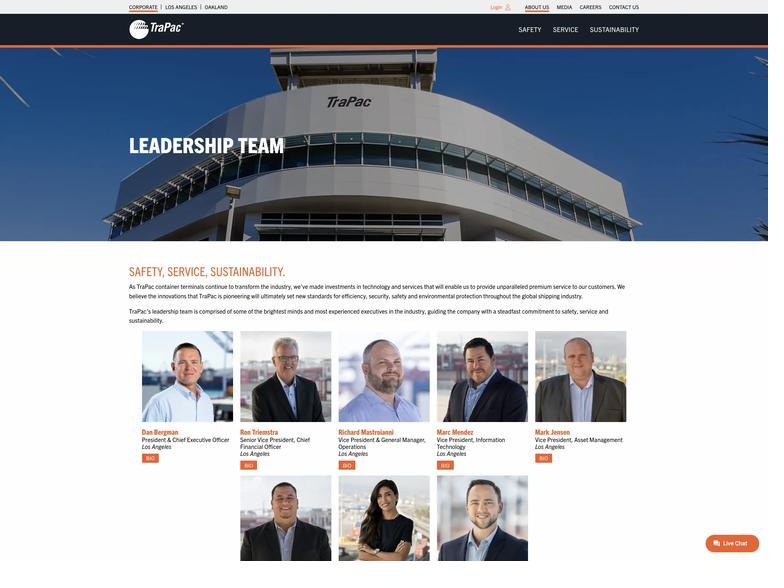 Task type: describe. For each thing, give the bounding box(es) containing it.
the down "unparalleled"
[[512, 292, 521, 300]]

about us link
[[525, 2, 549, 12]]

bio for marc
[[441, 462, 450, 469]]

is inside trapac's leadership team is comprised of some of the brightest minds and most experienced executives in the industry, guiding the company with a steadfast commitment to safety, service and sustainability.
[[194, 308, 198, 315]]

ron triemstra senior vice president, chief financial officer los angeles
[[240, 428, 310, 458]]

ron
[[240, 428, 251, 437]]

unparalleled
[[497, 283, 528, 290]]

media
[[557, 4, 572, 10]]

made
[[309, 283, 324, 290]]

and down services
[[408, 292, 418, 300]]

we
[[617, 283, 625, 290]]

corporate link
[[129, 2, 158, 12]]

vice for richard mastroianni
[[339, 436, 349, 444]]

for
[[334, 292, 340, 300]]

brightest
[[264, 308, 286, 315]]

us
[[463, 283, 469, 290]]

trapac's leadership team is comprised of some of the brightest minds and most experienced executives in the industry, guiding the company with a steadfast commitment to safety, service and sustainability.
[[129, 308, 608, 324]]

leadership team
[[129, 131, 284, 158]]

vice inside ron triemstra senior vice president, chief financial officer los angeles
[[258, 436, 268, 444]]

menu bar containing safety
[[513, 22, 645, 37]]

throughout
[[483, 292, 511, 300]]

premium
[[529, 283, 552, 290]]

service inside trapac's leadership team is comprised of some of the brightest minds and most experienced executives in the industry, guiding the company with a steadfast commitment to safety, service and sustainability.
[[580, 308, 598, 315]]

service inside as trapac container terminals continue to transform the industry, we've made investments in technology and services that will enable us to provide unparalleled premium service to our customers. we believe the innovations that trapac is pioneering will ultimately set new standards for efficiency, security, safety and environmental protection throughout the global shipping industry.
[[553, 283, 571, 290]]

as trapac container terminals continue to transform the industry, we've made investments in technology and services that will enable us to provide unparalleled premium service to our customers. we believe the innovations that trapac is pioneering will ultimately set new standards for efficiency, security, safety and environmental protection throughout the global shipping industry.
[[129, 283, 625, 300]]

terminals
[[181, 283, 204, 290]]

general
[[381, 436, 401, 444]]

new
[[296, 292, 306, 300]]

our
[[579, 283, 587, 290]]

login
[[491, 4, 502, 10]]

oakland link
[[205, 2, 228, 12]]

bio link for marc
[[437, 461, 454, 470]]

0 vertical spatial trapac
[[137, 283, 154, 290]]

continue
[[205, 283, 227, 290]]

careers link
[[580, 2, 602, 12]]

to inside trapac's leadership team is comprised of some of the brightest minds and most experienced executives in the industry, guiding the company with a steadfast commitment to safety, service and sustainability.
[[555, 308, 560, 315]]

we've
[[294, 283, 308, 290]]

ultimately
[[261, 292, 286, 300]]

angeles inside marc mendez vice president, information technology los angeles
[[447, 450, 466, 458]]

minds
[[287, 308, 303, 315]]

management
[[590, 436, 623, 444]]

angeles inside the dan bergman president & chief executive officer los angeles
[[152, 443, 171, 451]]

sustainability link
[[584, 22, 645, 37]]

is inside as trapac container terminals continue to transform the industry, we've made investments in technology and services that will enable us to provide unparalleled premium service to our customers. we believe the innovations that trapac is pioneering will ultimately set new standards for efficiency, security, safety and environmental protection throughout the global shipping industry.
[[218, 292, 222, 300]]

2 of from the left
[[248, 308, 253, 315]]

corporate
[[129, 4, 158, 10]]

shipping
[[538, 292, 560, 300]]

with
[[481, 308, 492, 315]]

investments
[[325, 283, 355, 290]]

safety, service, sustainability. main content
[[122, 263, 646, 562]]

executives
[[361, 308, 388, 315]]

standards
[[307, 292, 332, 300]]

team
[[180, 308, 193, 315]]

angeles inside the richard mastroianni vice president & general manager, operations los angeles
[[349, 450, 368, 458]]

some
[[233, 308, 247, 315]]

technology
[[437, 443, 465, 451]]

los up corporate image
[[165, 4, 174, 10]]

innovations
[[158, 292, 186, 300]]

vice for mark jensen
[[535, 436, 546, 444]]

& inside the dan bergman president & chief executive officer los angeles
[[167, 436, 171, 444]]

safety
[[519, 25, 541, 34]]

industry.
[[561, 292, 583, 300]]

safety link
[[513, 22, 547, 37]]

the right "believe"
[[148, 292, 156, 300]]

los angeles
[[165, 4, 197, 10]]

login link
[[491, 4, 502, 10]]

contact
[[609, 4, 631, 10]]

senior
[[240, 436, 256, 444]]

service link
[[547, 22, 584, 37]]

& inside the richard mastroianni vice president & general manager, operations los angeles
[[376, 436, 380, 444]]

president, inside ron triemstra senior vice president, chief financial officer los angeles
[[270, 436, 295, 444]]

security,
[[369, 292, 390, 300]]

president, for mark jensen
[[547, 436, 573, 444]]

operations
[[339, 443, 366, 451]]

president, for marc mendez
[[449, 436, 475, 444]]

most
[[315, 308, 327, 315]]

marc
[[437, 428, 451, 437]]

sustainability
[[590, 25, 639, 34]]

dan
[[142, 428, 153, 437]]

0 vertical spatial will
[[435, 283, 444, 290]]

oakland
[[205, 4, 228, 10]]

us for contact us
[[632, 4, 639, 10]]

president inside the richard mastroianni vice president & general manager, operations los angeles
[[351, 436, 375, 444]]

bergman
[[154, 428, 178, 437]]

industry, inside as trapac container terminals continue to transform the industry, we've made investments in technology and services that will enable us to provide unparalleled premium service to our customers. we believe the innovations that trapac is pioneering will ultimately set new standards for efficiency, security, safety and environmental protection throughout the global shipping industry.
[[270, 283, 292, 290]]

believe
[[129, 292, 147, 300]]

the up ultimately
[[261, 283, 269, 290]]

careers
[[580, 4, 602, 10]]

leadership
[[129, 131, 234, 158]]

to up pioneering
[[229, 283, 234, 290]]

pioneering
[[223, 292, 250, 300]]

protection
[[456, 292, 482, 300]]

technology
[[363, 283, 390, 290]]

los angeles link
[[165, 2, 197, 12]]

sustainability.
[[129, 317, 164, 324]]

marc mendez vice president, information technology los angeles
[[437, 428, 505, 458]]

angeles inside ron triemstra senior vice president, chief financial officer los angeles
[[250, 450, 270, 458]]

mendez
[[452, 428, 473, 437]]

mastroianni
[[361, 428, 394, 437]]

triemstra
[[252, 428, 278, 437]]



Task type: vqa. For each thing, say whether or not it's contained in the screenshot.
smokestack
no



Task type: locate. For each thing, give the bounding box(es) containing it.
menu bar down careers link
[[513, 22, 645, 37]]

asset
[[574, 436, 588, 444]]

service right safety,
[[580, 308, 598, 315]]

los down senior
[[240, 450, 249, 458]]

president, right financial
[[270, 436, 295, 444]]

will up environmental
[[435, 283, 444, 290]]

1 horizontal spatial in
[[389, 308, 393, 315]]

& right dan
[[167, 436, 171, 444]]

in up efficiency,
[[357, 283, 361, 290]]

0 horizontal spatial trapac
[[137, 283, 154, 290]]

will
[[435, 283, 444, 290], [251, 292, 259, 300]]

2 horizontal spatial president,
[[547, 436, 573, 444]]

0 horizontal spatial chief
[[173, 436, 186, 444]]

los inside "mark jensen vice president, asset management los angeles"
[[535, 443, 544, 451]]

los inside marc mendez vice president, information technology los angeles
[[437, 450, 446, 458]]

and down customers. in the right of the page
[[599, 308, 608, 315]]

1 horizontal spatial president,
[[449, 436, 475, 444]]

3 vice from the left
[[437, 436, 448, 444]]

the
[[261, 283, 269, 290], [148, 292, 156, 300], [512, 292, 521, 300], [254, 308, 262, 315], [395, 308, 403, 315], [447, 308, 456, 315]]

0 vertical spatial menu bar
[[521, 2, 643, 12]]

1 vertical spatial trapac
[[199, 292, 217, 300]]

chief
[[173, 436, 186, 444], [297, 436, 310, 444]]

1 president, from the left
[[270, 436, 295, 444]]

the down safety
[[395, 308, 403, 315]]

transform
[[235, 283, 260, 290]]

comprised
[[199, 308, 226, 315]]

1 vertical spatial in
[[389, 308, 393, 315]]

bio link down financial
[[240, 461, 257, 470]]

in
[[357, 283, 361, 290], [389, 308, 393, 315]]

los inside the dan bergman president & chief executive officer los angeles
[[142, 443, 150, 451]]

0 vertical spatial service
[[553, 283, 571, 290]]

president, inside marc mendez vice president, information technology los angeles
[[449, 436, 475, 444]]

1 vertical spatial industry,
[[404, 308, 426, 315]]

and up safety
[[391, 283, 401, 290]]

light image
[[505, 4, 510, 10]]

us for about us
[[543, 4, 549, 10]]

vice left mastroianni
[[339, 436, 349, 444]]

los down dan
[[142, 443, 150, 451]]

1 vice from the left
[[258, 436, 268, 444]]

0 horizontal spatial in
[[357, 283, 361, 290]]

vice left mendez at the bottom right of the page
[[437, 436, 448, 444]]

as
[[129, 283, 135, 290]]

4 vice from the left
[[535, 436, 546, 444]]

executive
[[187, 436, 211, 444]]

menu bar containing about us
[[521, 2, 643, 12]]

in inside trapac's leadership team is comprised of some of the brightest minds and most experienced executives in the industry, guiding the company with a steadfast commitment to safety, service and sustainability.
[[389, 308, 393, 315]]

vice for marc mendez
[[437, 436, 448, 444]]

0 horizontal spatial of
[[227, 308, 232, 315]]

that down terminals
[[188, 292, 198, 300]]

bio link down dan
[[142, 454, 159, 463]]

1 horizontal spatial trapac
[[199, 292, 217, 300]]

vice right senior
[[258, 436, 268, 444]]

&
[[167, 436, 171, 444], [376, 436, 380, 444]]

bio for mark
[[540, 455, 548, 462]]

trapac down continue
[[199, 292, 217, 300]]

president, inside "mark jensen vice president, asset management los angeles"
[[547, 436, 573, 444]]

officer right executive
[[212, 436, 229, 444]]

angeles left oakland link
[[176, 4, 197, 10]]

corporate image
[[129, 19, 184, 40]]

president inside the dan bergman president & chief executive officer los angeles
[[142, 436, 166, 444]]

2 us from the left
[[632, 4, 639, 10]]

0 horizontal spatial &
[[167, 436, 171, 444]]

in right executives
[[389, 308, 393, 315]]

container
[[156, 283, 179, 290]]

richard mastroianni vice president & general manager, operations los angeles
[[339, 428, 426, 458]]

us right the 'contact'
[[632, 4, 639, 10]]

about
[[525, 4, 542, 10]]

vice inside marc mendez vice president, information technology los angeles
[[437, 436, 448, 444]]

& left the general
[[376, 436, 380, 444]]

a
[[493, 308, 496, 315]]

bio down dan
[[146, 455, 155, 462]]

efficiency,
[[342, 292, 368, 300]]

service
[[553, 25, 578, 34]]

angeles
[[176, 4, 197, 10], [152, 443, 171, 451], [545, 443, 565, 451], [250, 450, 270, 458], [349, 450, 368, 458], [447, 450, 466, 458]]

of right 'some'
[[248, 308, 253, 315]]

bio link down technology
[[437, 461, 454, 470]]

set
[[287, 292, 294, 300]]

0 vertical spatial is
[[218, 292, 222, 300]]

0 horizontal spatial president
[[142, 436, 166, 444]]

1 vertical spatial service
[[580, 308, 598, 315]]

1 chief from the left
[[173, 436, 186, 444]]

2 & from the left
[[376, 436, 380, 444]]

mark jensen vice president, asset management los angeles
[[535, 428, 623, 451]]

financial
[[240, 443, 263, 451]]

2 president from the left
[[351, 436, 375, 444]]

0 horizontal spatial industry,
[[270, 283, 292, 290]]

0 vertical spatial industry,
[[270, 283, 292, 290]]

officer down triemstra on the bottom left
[[264, 443, 281, 451]]

1 vertical spatial menu bar
[[513, 22, 645, 37]]

and left the most
[[304, 308, 314, 315]]

1 vertical spatial will
[[251, 292, 259, 300]]

information
[[476, 436, 505, 444]]

global
[[522, 292, 537, 300]]

bio link for ron
[[240, 461, 257, 470]]

angeles down senior
[[250, 450, 270, 458]]

2 chief from the left
[[297, 436, 310, 444]]

bio link for mark
[[535, 454, 552, 463]]

1 vertical spatial that
[[188, 292, 198, 300]]

bio link for richard
[[339, 461, 356, 470]]

1 & from the left
[[167, 436, 171, 444]]

service,
[[167, 263, 208, 279]]

chief inside the dan bergman president & chief executive officer los angeles
[[173, 436, 186, 444]]

trapac
[[137, 283, 154, 290], [199, 292, 217, 300]]

to right us
[[470, 283, 475, 290]]

bio down financial
[[245, 462, 253, 469]]

0 horizontal spatial officer
[[212, 436, 229, 444]]

safety,
[[129, 263, 165, 279]]

menu bar
[[521, 2, 643, 12], [513, 22, 645, 37]]

industry, inside trapac's leadership team is comprised of some of the brightest minds and most experienced executives in the industry, guiding the company with a steadfast commitment to safety, service and sustainability.
[[404, 308, 426, 315]]

angeles down the jensen
[[545, 443, 565, 451]]

trapac up "believe"
[[137, 283, 154, 290]]

0 horizontal spatial is
[[194, 308, 198, 315]]

guiding
[[428, 308, 446, 315]]

bio link down mark
[[535, 454, 552, 463]]

1 horizontal spatial officer
[[264, 443, 281, 451]]

contact us
[[609, 4, 639, 10]]

richard
[[339, 428, 360, 437]]

safety, service, sustainability.
[[129, 263, 286, 279]]

service
[[553, 283, 571, 290], [580, 308, 598, 315]]

jensen
[[551, 428, 570, 437]]

provide
[[477, 283, 495, 290]]

will down "transform" in the left bottom of the page
[[251, 292, 259, 300]]

angeles inside "mark jensen vice president, asset management los angeles"
[[545, 443, 565, 451]]

experienced
[[329, 308, 360, 315]]

that
[[424, 283, 434, 290], [188, 292, 198, 300]]

los inside ron triemstra senior vice president, chief financial officer los angeles
[[240, 450, 249, 458]]

1 horizontal spatial industry,
[[404, 308, 426, 315]]

industry,
[[270, 283, 292, 290], [404, 308, 426, 315]]

0 horizontal spatial that
[[188, 292, 198, 300]]

of left 'some'
[[227, 308, 232, 315]]

0 horizontal spatial us
[[543, 4, 549, 10]]

in inside as trapac container terminals continue to transform the industry, we've made investments in technology and services that will enable us to provide unparalleled premium service to our customers. we believe the innovations that trapac is pioneering will ultimately set new standards for efficiency, security, safety and environmental protection throughout the global shipping industry.
[[357, 283, 361, 290]]

1 horizontal spatial service
[[580, 308, 598, 315]]

los down the richard
[[339, 450, 347, 458]]

industry, left guiding
[[404, 308, 426, 315]]

vice inside the richard mastroianni vice president & general manager, operations los angeles
[[339, 436, 349, 444]]

chief inside ron triemstra senior vice president, chief financial officer los angeles
[[297, 436, 310, 444]]

los
[[165, 4, 174, 10], [142, 443, 150, 451], [535, 443, 544, 451], [240, 450, 249, 458], [339, 450, 347, 458], [437, 450, 446, 458]]

angeles down mendez at the bottom right of the page
[[447, 450, 466, 458]]

bio link down operations
[[339, 461, 356, 470]]

us
[[543, 4, 549, 10], [632, 4, 639, 10]]

1 horizontal spatial &
[[376, 436, 380, 444]]

media link
[[557, 2, 572, 12]]

1 horizontal spatial us
[[632, 4, 639, 10]]

los inside the richard mastroianni vice president & general manager, operations los angeles
[[339, 450, 347, 458]]

bio down mark
[[540, 455, 548, 462]]

0 horizontal spatial will
[[251, 292, 259, 300]]

1 vertical spatial is
[[194, 308, 198, 315]]

2 president, from the left
[[449, 436, 475, 444]]

bio for richard
[[343, 462, 351, 469]]

environmental
[[419, 292, 455, 300]]

sustainability.
[[210, 263, 286, 279]]

angeles down bergman on the left bottom
[[152, 443, 171, 451]]

about us
[[525, 4, 549, 10]]

is down continue
[[218, 292, 222, 300]]

1 president from the left
[[142, 436, 166, 444]]

bio link for dan
[[142, 454, 159, 463]]

officer
[[212, 436, 229, 444], [264, 443, 281, 451]]

the right guiding
[[447, 308, 456, 315]]

manager,
[[402, 436, 426, 444]]

los down mark
[[535, 443, 544, 451]]

service up industry. on the bottom
[[553, 283, 571, 290]]

los down "marc"
[[437, 450, 446, 458]]

mark
[[535, 428, 549, 437]]

dan bergman president & chief executive officer los angeles
[[142, 428, 229, 451]]

team
[[238, 131, 284, 158]]

to left the our
[[572, 283, 577, 290]]

president, left the asset
[[547, 436, 573, 444]]

commitment
[[522, 308, 554, 315]]

is right the team on the left bottom of the page
[[194, 308, 198, 315]]

3 president, from the left
[[547, 436, 573, 444]]

1 horizontal spatial is
[[218, 292, 222, 300]]

1 horizontal spatial chief
[[297, 436, 310, 444]]

0 horizontal spatial president,
[[270, 436, 295, 444]]

vice
[[258, 436, 268, 444], [339, 436, 349, 444], [437, 436, 448, 444], [535, 436, 546, 444]]

of
[[227, 308, 232, 315], [248, 308, 253, 315]]

company
[[457, 308, 480, 315]]

safety,
[[562, 308, 578, 315]]

1 horizontal spatial will
[[435, 283, 444, 290]]

to left safety,
[[555, 308, 560, 315]]

officer inside ron triemstra senior vice president, chief financial officer los angeles
[[264, 443, 281, 451]]

is
[[218, 292, 222, 300], [194, 308, 198, 315]]

president, left information
[[449, 436, 475, 444]]

0 vertical spatial in
[[357, 283, 361, 290]]

1 horizontal spatial of
[[248, 308, 253, 315]]

0 horizontal spatial service
[[553, 283, 571, 290]]

1 us from the left
[[543, 4, 549, 10]]

the left brightest
[[254, 308, 262, 315]]

bio link
[[142, 454, 159, 463], [535, 454, 552, 463], [240, 461, 257, 470], [339, 461, 356, 470], [437, 461, 454, 470]]

1 horizontal spatial that
[[424, 283, 434, 290]]

menu bar up service
[[521, 2, 643, 12]]

bio down operations
[[343, 462, 351, 469]]

bio down technology
[[441, 462, 450, 469]]

2 vice from the left
[[339, 436, 349, 444]]

contact us link
[[609, 2, 639, 12]]

bio for dan
[[146, 455, 155, 462]]

0 vertical spatial that
[[424, 283, 434, 290]]

customers.
[[588, 283, 616, 290]]

leadership
[[152, 308, 178, 315]]

bio for ron
[[245, 462, 253, 469]]

enable
[[445, 283, 462, 290]]

angeles down the richard
[[349, 450, 368, 458]]

services
[[402, 283, 423, 290]]

1 of from the left
[[227, 308, 232, 315]]

vice left the jensen
[[535, 436, 546, 444]]

vice inside "mark jensen vice president, asset management los angeles"
[[535, 436, 546, 444]]

that up environmental
[[424, 283, 434, 290]]

industry, up ultimately
[[270, 283, 292, 290]]

1 horizontal spatial president
[[351, 436, 375, 444]]

us right about
[[543, 4, 549, 10]]

officer inside the dan bergman president & chief executive officer los angeles
[[212, 436, 229, 444]]



